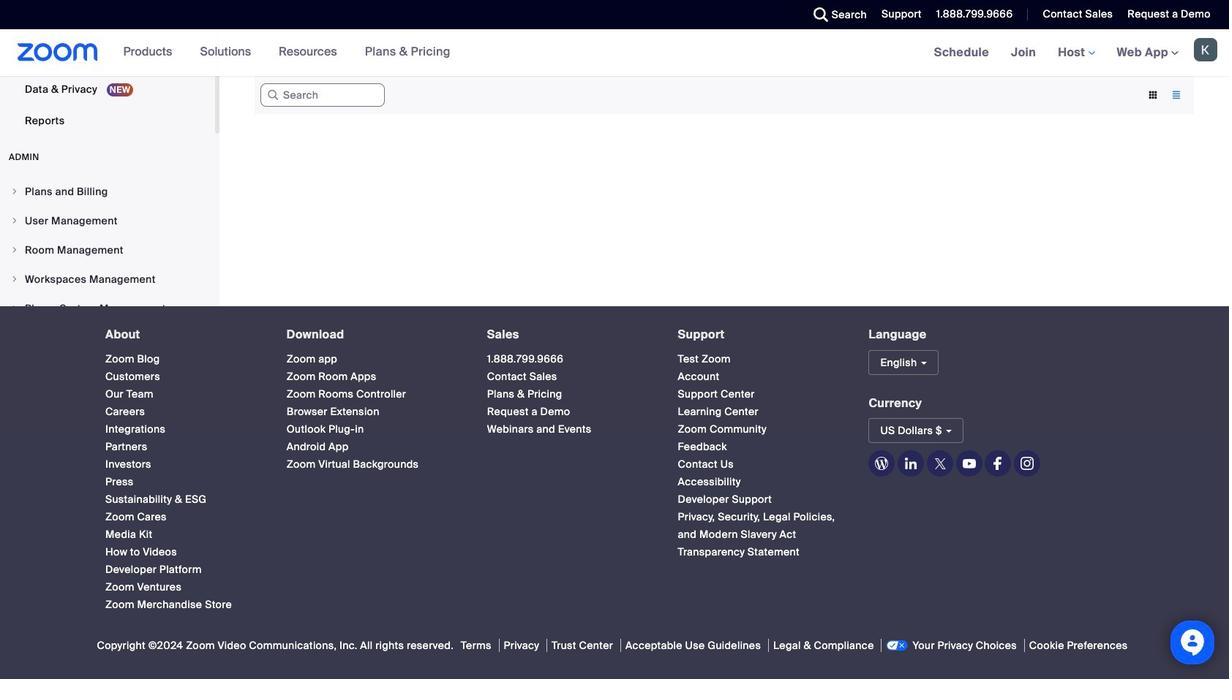 Task type: describe. For each thing, give the bounding box(es) containing it.
admin menu menu
[[0, 178, 215, 383]]

list mode, selected image
[[1165, 89, 1188, 102]]

1 right image from the top
[[10, 217, 19, 225]]

meetings navigation
[[923, 29, 1229, 77]]

profile picture image
[[1194, 38, 1218, 61]]

Search text field
[[261, 84, 385, 107]]

1 right image from the top
[[10, 187, 19, 196]]

4 menu item from the top
[[0, 266, 215, 293]]

1 menu item from the top
[[0, 178, 215, 206]]

2 menu item from the top
[[0, 207, 215, 235]]



Task type: locate. For each thing, give the bounding box(es) containing it.
menu item
[[0, 178, 215, 206], [0, 207, 215, 235], [0, 236, 215, 264], [0, 266, 215, 293], [0, 295, 215, 323]]

product information navigation
[[112, 29, 462, 76]]

3 right image from the top
[[10, 304, 19, 313]]

3 menu item from the top
[[0, 236, 215, 264]]

0 vertical spatial right image
[[10, 217, 19, 225]]

right image
[[10, 217, 19, 225], [10, 275, 19, 284], [10, 304, 19, 313]]

2 vertical spatial right image
[[10, 304, 19, 313]]

1 heading from the left
[[105, 329, 260, 341]]

zoom logo image
[[18, 43, 98, 61]]

2 right image from the top
[[10, 275, 19, 284]]

right image
[[10, 187, 19, 196], [10, 246, 19, 255]]

3 heading from the left
[[487, 329, 652, 341]]

2 heading from the left
[[287, 329, 461, 341]]

banner
[[0, 29, 1229, 77]]

0 vertical spatial right image
[[10, 187, 19, 196]]

4 heading from the left
[[678, 329, 843, 341]]

grid mode, not selected image
[[1142, 89, 1165, 102]]

5 menu item from the top
[[0, 295, 215, 323]]

heading
[[105, 329, 260, 341], [287, 329, 461, 341], [487, 329, 652, 341], [678, 329, 843, 341]]

2 right image from the top
[[10, 246, 19, 255]]

1 vertical spatial right image
[[10, 246, 19, 255]]

personal menu menu
[[0, 0, 215, 137]]

1 vertical spatial right image
[[10, 275, 19, 284]]



Task type: vqa. For each thing, say whether or not it's contained in the screenshot.
Search text box
yes



